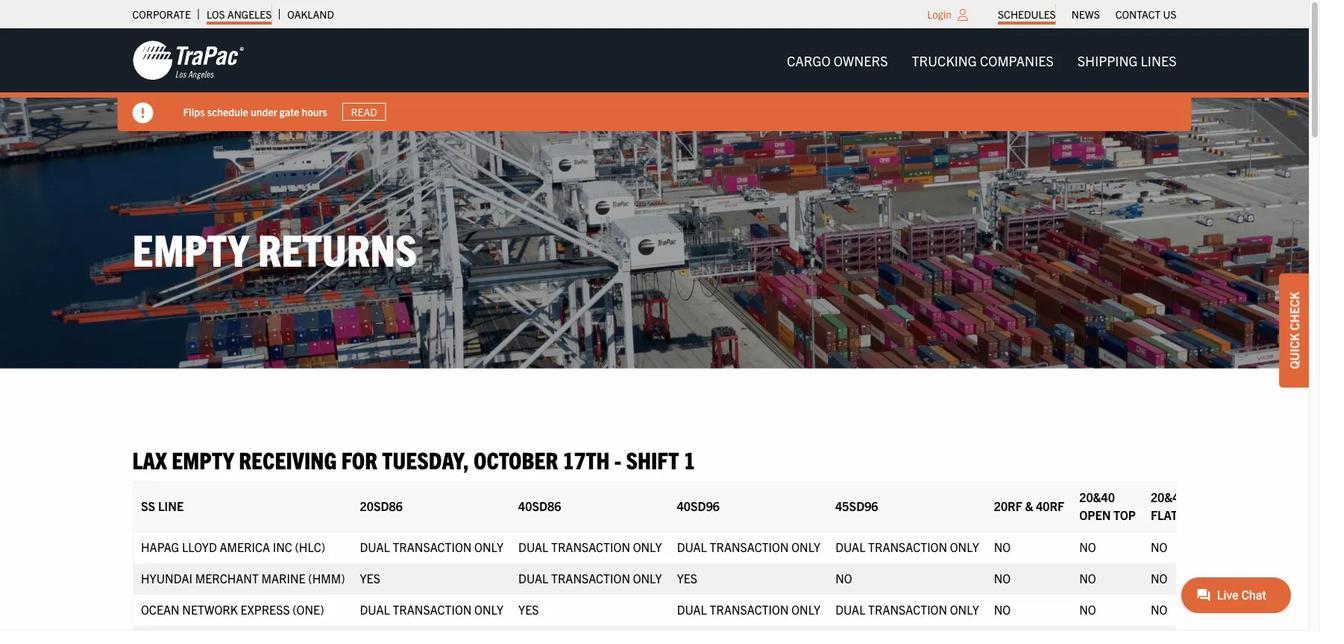 Task type: vqa. For each thing, say whether or not it's contained in the screenshot.
Cargo
yes



Task type: locate. For each thing, give the bounding box(es) containing it.
contact us link
[[1116, 4, 1177, 25]]

20&40
[[1079, 490, 1115, 505], [1151, 490, 1186, 505]]

marine
[[261, 571, 305, 586]]

trucking
[[912, 52, 977, 69]]

owners
[[834, 52, 888, 69]]

menu bar down light image
[[775, 45, 1189, 75]]

20&40 up open
[[1079, 490, 1115, 505]]

schedule
[[207, 105, 248, 118]]

hapag
[[141, 540, 179, 555]]

yes
[[360, 571, 380, 586], [677, 571, 697, 586], [518, 603, 539, 618]]

20&40 inside 20&40 flat rack
[[1151, 490, 1186, 505]]

light image
[[958, 9, 968, 21]]

only
[[474, 540, 503, 555], [633, 540, 662, 555], [791, 540, 820, 555], [950, 540, 979, 555], [633, 571, 662, 586], [474, 603, 503, 618], [791, 603, 820, 618], [950, 603, 979, 618]]

los
[[207, 7, 225, 21]]

news link
[[1072, 4, 1100, 25]]

1
[[684, 445, 695, 474]]

express
[[240, 603, 290, 618]]

transaction
[[392, 540, 471, 555], [551, 540, 630, 555], [709, 540, 788, 555], [868, 540, 947, 555], [551, 571, 630, 586], [392, 603, 471, 618], [709, 603, 788, 618], [868, 603, 947, 618]]

merchant
[[195, 571, 258, 586]]

shipping
[[1078, 52, 1138, 69]]

contact us
[[1116, 7, 1177, 21]]

17th
[[563, 445, 610, 474]]

20rf & 40rf
[[994, 499, 1064, 514]]

1 horizontal spatial 20&40
[[1151, 490, 1186, 505]]

corporate
[[132, 7, 191, 21]]

20rf
[[994, 499, 1022, 514]]

inc
[[272, 540, 292, 555]]

ocean
[[141, 603, 179, 618]]

menu bar
[[990, 4, 1185, 25], [775, 45, 1189, 75]]

no
[[994, 540, 1011, 555], [1079, 540, 1096, 555], [1151, 540, 1167, 555], [835, 571, 852, 586], [994, 571, 1011, 586], [1079, 571, 1096, 586], [1151, 571, 1167, 586], [994, 603, 1011, 618], [1079, 603, 1096, 618], [1151, 603, 1167, 618]]

(hmm)
[[308, 571, 345, 586]]

hyundai merchant marine (hmm)
[[141, 571, 345, 586]]

shift
[[626, 445, 679, 474]]

40sd96
[[677, 499, 719, 514]]

menu bar up shipping
[[990, 4, 1185, 25]]

lines
[[1141, 52, 1177, 69]]

corporate link
[[132, 4, 191, 25]]

20sd86
[[360, 499, 402, 514]]

lax empty receiving           for tuesday, october 17th              - shift 1
[[132, 445, 695, 474]]

network
[[182, 603, 237, 618]]

quick
[[1287, 334, 1302, 369]]

login
[[927, 7, 952, 21]]

empty
[[132, 221, 249, 275]]

1 vertical spatial menu bar
[[775, 45, 1189, 75]]

&
[[1025, 499, 1033, 514]]

0 horizontal spatial 20&40
[[1079, 490, 1115, 505]]

dual
[[360, 540, 390, 555], [518, 540, 548, 555], [677, 540, 707, 555], [835, 540, 865, 555], [518, 571, 548, 586], [360, 603, 390, 618], [677, 603, 707, 618], [835, 603, 865, 618]]

los angeles image
[[132, 40, 244, 81]]

dual transaction only
[[360, 540, 503, 555], [518, 540, 662, 555], [677, 540, 820, 555], [835, 540, 979, 555], [518, 571, 662, 586], [360, 603, 503, 618], [677, 603, 820, 618], [835, 603, 979, 618]]

banner
[[0, 28, 1320, 131]]

news
[[1072, 7, 1100, 21]]

empty returns
[[132, 221, 417, 275]]

shipping lines link
[[1066, 45, 1189, 75]]

-
[[615, 445, 621, 474]]

us
[[1163, 7, 1177, 21]]

returns
[[258, 221, 417, 275]]

quick check
[[1287, 292, 1302, 369]]

(one)
[[292, 603, 324, 618]]

20&40 inside the 20&40 open top
[[1079, 490, 1115, 505]]

empty
[[172, 445, 234, 474]]

quick check link
[[1279, 274, 1309, 388]]

rack
[[1180, 508, 1211, 523]]

line
[[158, 499, 183, 514]]

angeles
[[227, 7, 272, 21]]

receiving
[[239, 445, 337, 474]]

ss line
[[141, 499, 183, 514]]

hyundai
[[141, 571, 192, 586]]

flips
[[183, 105, 205, 118]]

2 20&40 from the left
[[1151, 490, 1186, 505]]

ocean network express (one)
[[141, 603, 324, 618]]

2 horizontal spatial yes
[[677, 571, 697, 586]]

contact
[[1116, 7, 1161, 21]]

read
[[351, 105, 377, 119]]

login link
[[927, 7, 952, 21]]

under
[[251, 105, 277, 118]]

20&40 up flat
[[1151, 490, 1186, 505]]

1 20&40 from the left
[[1079, 490, 1115, 505]]

top
[[1113, 508, 1136, 523]]

0 vertical spatial menu bar
[[990, 4, 1185, 25]]

20&40 flat rack
[[1151, 490, 1211, 523]]

20&40 for flat
[[1151, 490, 1186, 505]]

for
[[341, 445, 377, 474]]



Task type: describe. For each thing, give the bounding box(es) containing it.
lloyd
[[182, 540, 217, 555]]

open
[[1079, 508, 1111, 523]]

october
[[474, 445, 558, 474]]

ss
[[141, 499, 155, 514]]

flips schedule under gate hours
[[183, 105, 327, 118]]

gate
[[280, 105, 299, 118]]

menu bar containing cargo owners
[[775, 45, 1189, 75]]

45sd96
[[835, 499, 878, 514]]

check
[[1287, 292, 1302, 331]]

los angeles
[[207, 7, 272, 21]]

40rf
[[1036, 499, 1064, 514]]

lax
[[132, 445, 167, 474]]

40sd86
[[518, 499, 561, 514]]

cargo
[[787, 52, 831, 69]]

trucking companies link
[[900, 45, 1066, 75]]

banner containing cargo owners
[[0, 28, 1320, 131]]

oakland link
[[287, 4, 334, 25]]

hours
[[302, 105, 327, 118]]

20&40 open top
[[1079, 490, 1136, 523]]

(hlc)
[[295, 540, 325, 555]]

hapag lloyd america inc (hlc)
[[141, 540, 325, 555]]

los angeles link
[[207, 4, 272, 25]]

flat
[[1151, 508, 1178, 523]]

cargo owners link
[[775, 45, 900, 75]]

shipping lines
[[1078, 52, 1177, 69]]

20&40 for open
[[1079, 490, 1115, 505]]

cargo owners
[[787, 52, 888, 69]]

1 horizontal spatial yes
[[518, 603, 539, 618]]

read link
[[342, 103, 386, 121]]

menu bar containing schedules
[[990, 4, 1185, 25]]

schedules
[[998, 7, 1056, 21]]

oakland
[[287, 7, 334, 21]]

solid image
[[132, 103, 153, 123]]

0 horizontal spatial yes
[[360, 571, 380, 586]]

trucking companies
[[912, 52, 1054, 69]]

tuesday,
[[382, 445, 469, 474]]

america
[[219, 540, 270, 555]]

companies
[[980, 52, 1054, 69]]

schedules link
[[998, 4, 1056, 25]]



